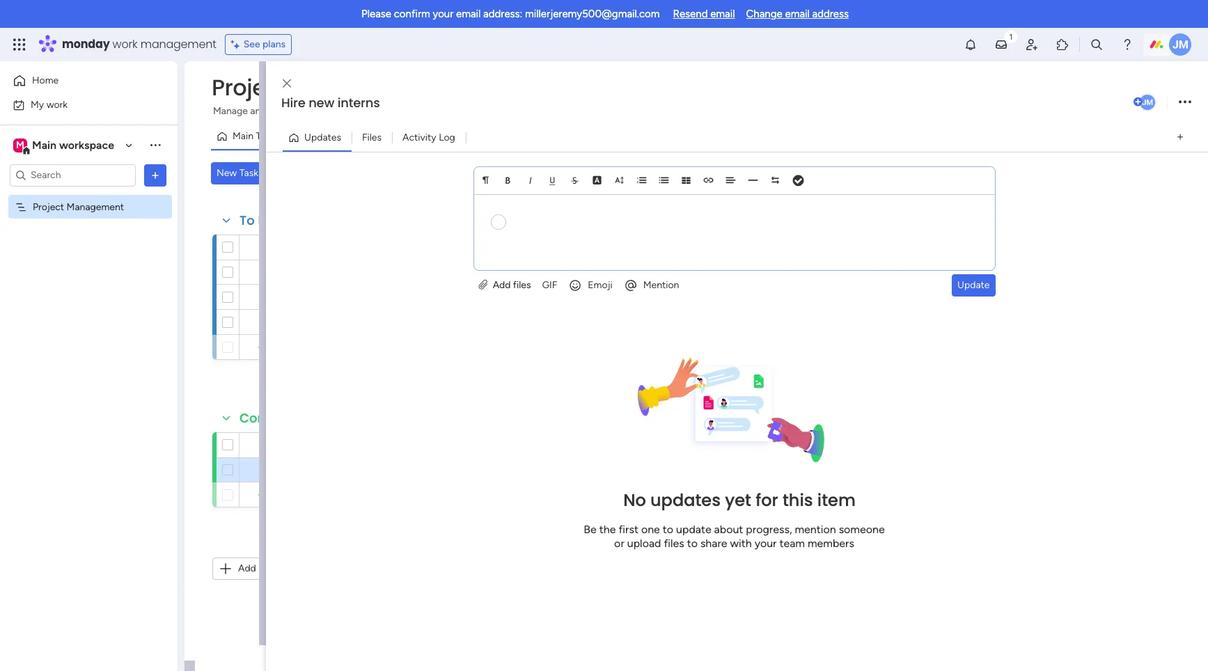 Task type: describe. For each thing, give the bounding box(es) containing it.
project management
[[33, 201, 124, 213]]

underline image
[[548, 175, 557, 185]]

workspace options image
[[148, 138, 162, 152]]

link image
[[704, 175, 713, 185]]

please
[[361, 8, 391, 20]]

inbox image
[[994, 38, 1008, 52]]

&bull; bullets image
[[659, 175, 669, 185]]

task
[[239, 167, 258, 179]]

resend
[[673, 8, 708, 20]]

team
[[780, 537, 805, 550]]

first
[[619, 523, 639, 536]]

new
[[309, 94, 334, 111]]

to do
[[240, 212, 275, 229]]

gif
[[542, 279, 557, 291]]

1 vertical spatial options image
[[148, 168, 162, 182]]

2 of from the left
[[530, 105, 539, 117]]

any
[[250, 105, 266, 117]]

new task button
[[211, 162, 264, 185]]

1. numbers image
[[637, 175, 647, 185]]

new
[[217, 167, 237, 179]]

bold image
[[503, 175, 513, 185]]

someone
[[839, 523, 885, 536]]

add
[[493, 279, 511, 291]]

select product image
[[13, 38, 26, 52]]

my work button
[[8, 94, 150, 116]]

home
[[32, 75, 59, 86]]

monday
[[62, 36, 110, 52]]

0 horizontal spatial your
[[433, 8, 454, 20]]

mention button
[[618, 274, 685, 296]]

to
[[240, 212, 255, 229]]

close image
[[283, 78, 291, 89]]

stands.
[[627, 105, 658, 117]]

help image
[[1120, 38, 1134, 52]]

0 vertical spatial files
[[513, 279, 531, 291]]

text color image
[[592, 175, 602, 185]]

dapulse attachment image
[[479, 279, 488, 291]]

main for main workspace
[[32, 138, 56, 151]]

members
[[808, 537, 854, 550]]

align image
[[726, 175, 736, 185]]

home button
[[8, 70, 150, 92]]

add files
[[490, 279, 531, 291]]

share
[[700, 537, 727, 550]]

project management list box
[[0, 192, 178, 407]]

be
[[584, 523, 597, 536]]

change email address link
[[746, 8, 849, 20]]

italic image
[[525, 175, 535, 185]]

gif button
[[537, 274, 563, 296]]

search everything image
[[1090, 38, 1104, 52]]

files button
[[352, 126, 392, 149]]

updates
[[304, 131, 341, 143]]

Search in workspace field
[[29, 167, 116, 183]]

for
[[756, 489, 778, 512]]

rtl ltr image
[[770, 175, 780, 185]]

yet
[[725, 489, 751, 512]]

confirm
[[394, 8, 430, 20]]

no updates yet for this item
[[623, 489, 856, 512]]

change email address
[[746, 8, 849, 20]]

Hire new interns field
[[278, 94, 1131, 112]]

checklist image
[[793, 176, 804, 186]]

apps image
[[1056, 38, 1070, 52]]

line image
[[748, 175, 758, 185]]

timelines
[[422, 105, 461, 117]]

management
[[67, 201, 124, 213]]

mention
[[795, 523, 836, 536]]

your inside the manage any type of project. assign owners, set timelines and keep track of where your project stands. button
[[571, 105, 590, 117]]

0 horizontal spatial to
[[663, 523, 673, 536]]

1 image
[[1005, 29, 1017, 44]]

interns
[[337, 94, 380, 111]]

strikethrough image
[[570, 175, 580, 185]]

notifications image
[[964, 38, 978, 52]]

mention
[[643, 279, 679, 291]]

main for main table
[[233, 130, 253, 142]]

table
[[256, 130, 279, 142]]

project.
[[302, 105, 336, 117]]

table image
[[681, 175, 691, 185]]

log
[[439, 131, 455, 143]]



Task type: vqa. For each thing, say whether or not it's contained in the screenshot.
2 image
no



Task type: locate. For each thing, give the bounding box(es) containing it.
main table
[[233, 130, 279, 142]]

emoji button
[[563, 274, 618, 296]]

of right the type
[[290, 105, 300, 117]]

work for my
[[46, 99, 68, 110]]

project
[[593, 105, 624, 117]]

1 vertical spatial files
[[664, 537, 684, 550]]

m
[[16, 139, 24, 151]]

one
[[641, 523, 660, 536]]

update button
[[952, 274, 995, 296]]

main left table
[[233, 130, 253, 142]]

1 horizontal spatial your
[[571, 105, 590, 117]]

2 horizontal spatial your
[[755, 537, 777, 550]]

millerjeremy500@gmail.com
[[525, 8, 660, 20]]

work inside button
[[46, 99, 68, 110]]

email right resend
[[710, 8, 735, 20]]

1 horizontal spatial main
[[233, 130, 253, 142]]

3 email from the left
[[785, 8, 810, 20]]

2 email from the left
[[710, 8, 735, 20]]

files
[[362, 131, 382, 143]]

the
[[599, 523, 616, 536]]

format image
[[481, 175, 491, 185]]

set
[[406, 105, 419, 117]]

or
[[614, 537, 624, 550]]

0 horizontal spatial options image
[[148, 168, 162, 182]]

1 vertical spatial your
[[571, 105, 590, 117]]

this
[[783, 489, 813, 512]]

dapulse drag 2 image
[[268, 351, 273, 367]]

activity
[[403, 131, 436, 143]]

main right workspace image
[[32, 138, 56, 151]]

manage
[[213, 105, 248, 117]]

dapulse addbtn image
[[1134, 97, 1143, 107]]

upload
[[627, 537, 661, 550]]

1 of from the left
[[290, 105, 300, 117]]

update
[[958, 279, 990, 291]]

activity log
[[403, 131, 455, 143]]

progress,
[[746, 523, 792, 536]]

2 horizontal spatial email
[[785, 8, 810, 20]]

see plans button
[[225, 34, 292, 55]]

be the first one to update about progress, mention someone or upload files to share with your team members
[[584, 523, 885, 550]]

emoji
[[588, 279, 613, 291]]

project
[[33, 201, 64, 213]]

1 horizontal spatial work
[[113, 36, 138, 52]]

monday work management
[[62, 36, 216, 52]]

main workspace
[[32, 138, 114, 151]]

of
[[290, 105, 300, 117], [530, 105, 539, 117]]

updates button
[[283, 126, 352, 149]]

type
[[268, 105, 288, 117]]

0 horizontal spatial files
[[513, 279, 531, 291]]

track
[[505, 105, 527, 117]]

your inside be the first one to update about progress, mention someone or upload files to share with your team members
[[755, 537, 777, 550]]

manage any type of project. assign owners, set timelines and keep track of where your project stands.
[[213, 105, 658, 117]]

updates
[[650, 489, 721, 512]]

update
[[676, 523, 711, 536]]

invite members image
[[1025, 38, 1039, 52]]

1 email from the left
[[456, 8, 481, 20]]

1 vertical spatial work
[[46, 99, 68, 110]]

to down the update
[[687, 537, 698, 550]]

hire new interns
[[281, 94, 380, 111]]

see
[[244, 38, 260, 50]]

2 vertical spatial your
[[755, 537, 777, 550]]

main inside main table button
[[233, 130, 253, 142]]

see plans
[[244, 38, 286, 50]]

manage any type of project. assign owners, set timelines and keep track of where your project stands. button
[[211, 103, 679, 120]]

where
[[541, 105, 569, 117]]

1 vertical spatial to
[[687, 537, 698, 550]]

main table button
[[211, 125, 289, 148]]

workspace
[[59, 138, 114, 151]]

1 horizontal spatial options image
[[1179, 93, 1191, 112]]

resend email link
[[673, 8, 735, 20]]

address
[[812, 8, 849, 20]]

0 vertical spatial to
[[663, 523, 673, 536]]

your
[[433, 8, 454, 20], [571, 105, 590, 117], [755, 537, 777, 550]]

my
[[31, 99, 44, 110]]

your right where
[[571, 105, 590, 117]]

resend email
[[673, 8, 735, 20]]

0 horizontal spatial work
[[46, 99, 68, 110]]

to
[[663, 523, 673, 536], [687, 537, 698, 550]]

management
[[140, 36, 216, 52]]

files
[[513, 279, 531, 291], [664, 537, 684, 550]]

keep
[[482, 105, 503, 117]]

activity log button
[[392, 126, 466, 149]]

option
[[0, 194, 178, 197]]

size image
[[615, 175, 624, 185]]

add view image
[[1177, 132, 1183, 143]]

0 vertical spatial options image
[[1179, 93, 1191, 112]]

work for monday
[[113, 36, 138, 52]]

email right change
[[785, 8, 810, 20]]

files down the update
[[664, 537, 684, 550]]

work right monday
[[113, 36, 138, 52]]

work
[[113, 36, 138, 52], [46, 99, 68, 110]]

my work
[[31, 99, 68, 110]]

To Do field
[[236, 212, 279, 230]]

files inside be the first one to update about progress, mention someone or upload files to share with your team members
[[664, 537, 684, 550]]

to right one
[[663, 523, 673, 536]]

email
[[456, 8, 481, 20], [710, 8, 735, 20], [785, 8, 810, 20]]

jeremy miller image
[[1139, 93, 1157, 111]]

0 vertical spatial work
[[113, 36, 138, 52]]

email for resend email
[[710, 8, 735, 20]]

jeremy miller image
[[1169, 33, 1191, 56]]

new task
[[217, 167, 258, 179]]

work right my
[[46, 99, 68, 110]]

files right add
[[513, 279, 531, 291]]

0 horizontal spatial main
[[32, 138, 56, 151]]

change
[[746, 8, 783, 20]]

of right track on the top left of page
[[530, 105, 539, 117]]

no
[[623, 489, 646, 512]]

None field
[[208, 73, 445, 102], [236, 409, 315, 428], [208, 73, 445, 102], [236, 409, 315, 428]]

item
[[817, 489, 856, 512]]

please confirm your email address: millerjeremy500@gmail.com
[[361, 8, 660, 20]]

workspace image
[[13, 138, 27, 153]]

do
[[258, 212, 275, 229]]

your right confirm
[[433, 8, 454, 20]]

hire
[[281, 94, 305, 111]]

workspace selection element
[[13, 137, 116, 155]]

options image
[[1179, 93, 1191, 112], [148, 168, 162, 182]]

main
[[233, 130, 253, 142], [32, 138, 56, 151]]

email left address:
[[456, 8, 481, 20]]

0 horizontal spatial of
[[290, 105, 300, 117]]

1 horizontal spatial files
[[664, 537, 684, 550]]

1 horizontal spatial of
[[530, 105, 539, 117]]

your down the progress,
[[755, 537, 777, 550]]

address:
[[483, 8, 522, 20]]

assign
[[338, 105, 367, 117]]

1 horizontal spatial to
[[687, 537, 698, 550]]

owners,
[[370, 105, 403, 117]]

0 vertical spatial your
[[433, 8, 454, 20]]

about
[[714, 523, 743, 536]]

options image up add view image
[[1179, 93, 1191, 112]]

0 horizontal spatial email
[[456, 8, 481, 20]]

options image down workspace options image
[[148, 168, 162, 182]]

plans
[[263, 38, 286, 50]]

email for change email address
[[785, 8, 810, 20]]

with
[[730, 537, 752, 550]]

and
[[463, 105, 480, 117]]

1 horizontal spatial email
[[710, 8, 735, 20]]

main inside the workspace selection element
[[32, 138, 56, 151]]



